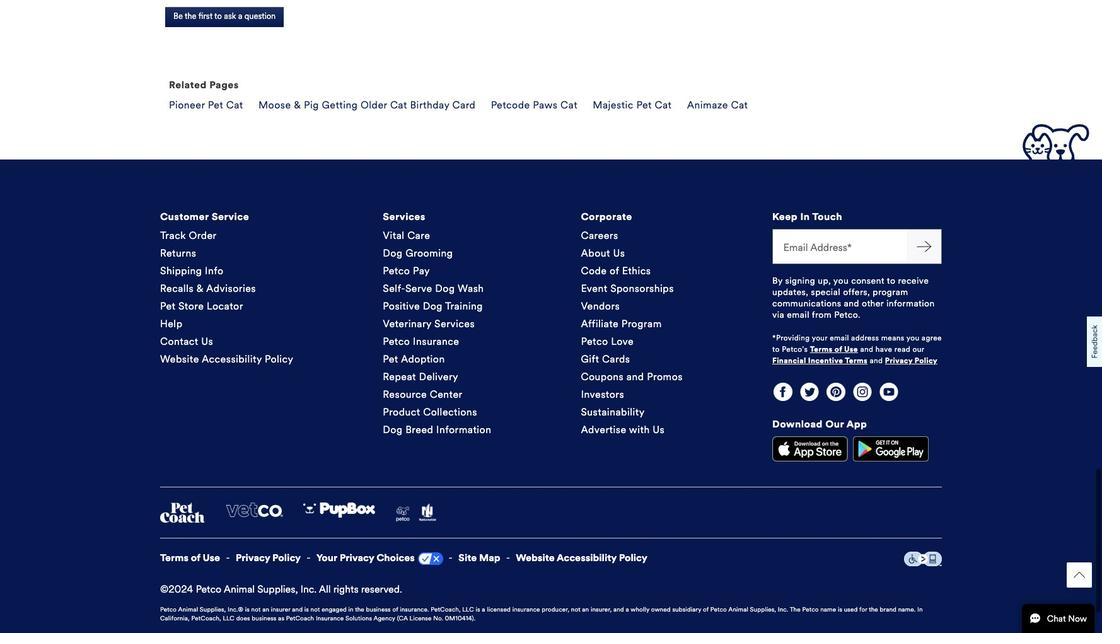 Task type: locate. For each thing, give the bounding box(es) containing it.
of up (ca
[[392, 604, 398, 612]]

1 horizontal spatial to
[[772, 344, 780, 352]]

0 vertical spatial insurance
[[413, 334, 459, 346]]

insurance inside vital care dog grooming petco pay self-serve dog wash positive dog training veterinary services petco insurance pet adoption repeat delivery resource center product collections dog breed information
[[413, 334, 459, 346]]

privacy right your
[[340, 550, 374, 562]]

insurance down veterinary services link
[[413, 334, 459, 346]]

0 horizontal spatial to
[[214, 10, 222, 20]]

terms down *providing your email address means you agree to
[[845, 355, 868, 364]]

2 is from the left
[[304, 604, 309, 612]]

rights
[[333, 582, 359, 594]]

used
[[844, 604, 858, 612]]

1 horizontal spatial llc
[[462, 604, 474, 612]]

business left as
[[252, 613, 276, 621]]

0 vertical spatial website accessibility policy link
[[160, 352, 293, 364]]

0 horizontal spatial terms
[[160, 550, 189, 562]]

is up does at the left of page
[[245, 604, 250, 612]]

terms up 2024
[[160, 550, 189, 562]]

the right be
[[185, 10, 196, 20]]

the right the in
[[355, 604, 364, 612]]

pet up repeat
[[383, 352, 398, 364]]

website accessibility policy
[[516, 550, 647, 562]]

0 horizontal spatial a
[[238, 10, 242, 20]]

returns
[[160, 246, 196, 258]]

policy
[[265, 352, 293, 364], [915, 355, 938, 364], [272, 550, 301, 562], [619, 550, 647, 562]]

petco love link
[[581, 334, 634, 346]]

0 vertical spatial us
[[613, 246, 625, 258]]

is left used
[[838, 604, 842, 612]]

the right for
[[869, 604, 878, 612]]

email right your
[[830, 332, 849, 341]]

accessibility down contact us link
[[202, 352, 262, 364]]

you up our
[[907, 332, 920, 341]]

our
[[913, 344, 924, 352]]

None email field
[[772, 228, 907, 263]]

0 horizontal spatial insurance
[[316, 613, 344, 621]]

& left pig
[[294, 98, 301, 110]]

0 horizontal spatial services
[[383, 209, 426, 221]]

1 horizontal spatial not
[[311, 604, 320, 612]]

0 horizontal spatial us
[[201, 334, 213, 346]]

of
[[610, 264, 619, 276], [835, 344, 842, 352], [191, 550, 200, 562], [392, 604, 398, 612], [703, 604, 709, 612]]

1 horizontal spatial you
[[907, 332, 920, 341]]

pet up help
[[160, 299, 176, 311]]

a left wholly
[[626, 604, 629, 612]]

in right name.
[[917, 604, 923, 612]]

animal up inc.®
[[224, 582, 255, 594]]

1 vertical spatial services
[[434, 317, 475, 328]]

pioneer pet cat link
[[169, 98, 243, 110]]

privacy down "read"
[[885, 355, 913, 364]]

0 horizontal spatial not
[[251, 604, 261, 612]]

0 vertical spatial in
[[800, 209, 810, 221]]

0 vertical spatial use
[[844, 344, 858, 352]]

website down contact
[[160, 352, 199, 364]]

help link
[[160, 317, 183, 328]]

0 horizontal spatial website
[[160, 352, 199, 364]]

you
[[833, 274, 849, 285], [907, 332, 920, 341]]

of inside petco's terms of use and have read our financial incentive terms and privacy policy
[[835, 344, 842, 352]]

as
[[278, 613, 284, 621]]

2 vertical spatial to
[[772, 344, 780, 352]]

petco's
[[782, 344, 808, 352]]

privacy policy link down our
[[885, 355, 938, 364]]

petcoach, right california,
[[191, 613, 221, 621]]

privacy policy link up © 2024 petco animal supplies, inc. all rights reserved.
[[236, 550, 301, 562]]

dog grooming link
[[383, 246, 453, 258]]

event
[[581, 281, 608, 293]]

0 vertical spatial services
[[383, 209, 426, 221]]

repeat delivery link
[[383, 369, 458, 381]]

us
[[613, 246, 625, 258], [201, 334, 213, 346], [653, 422, 665, 434]]

1 horizontal spatial privacy policy link
[[885, 355, 938, 364]]

an left insurer on the left bottom
[[262, 604, 269, 612]]

email inside by signing up, you consent to receive updates, special offers, program communications and other information via email from petco.
[[787, 308, 810, 319]]

cat right animaze
[[731, 98, 748, 110]]

2 horizontal spatial not
[[571, 604, 581, 612]]

dog down the product
[[383, 422, 403, 434]]

1 horizontal spatial website
[[516, 550, 555, 562]]

dog down vital
[[383, 246, 403, 258]]

petco up california,
[[160, 604, 177, 612]]

terms of use link up incentive
[[810, 344, 858, 352]]

address
[[851, 332, 879, 341]]

offers,
[[843, 286, 870, 296]]

privacy
[[885, 355, 913, 364], [236, 550, 270, 562], [340, 550, 374, 562]]

0 vertical spatial accessibility
[[202, 352, 262, 364]]

agree
[[922, 332, 942, 341]]

1 horizontal spatial animal
[[224, 582, 255, 594]]

signing
[[785, 274, 815, 285]]

careers link
[[581, 228, 618, 240]]

cards
[[602, 352, 630, 364]]

not right inc.®
[[251, 604, 261, 612]]

app
[[847, 417, 867, 429]]

services up vital care link
[[383, 209, 426, 221]]

1 vertical spatial to
[[887, 274, 896, 285]]

1 vertical spatial inc.
[[778, 604, 788, 612]]

1 horizontal spatial insurance
[[413, 334, 459, 346]]

cat left animaze
[[655, 98, 672, 110]]

terms up financial incentive terms link
[[810, 344, 833, 352]]

to inside by signing up, you consent to receive updates, special offers, program communications and other information via email from petco.
[[887, 274, 896, 285]]

1 vertical spatial website
[[516, 550, 555, 562]]

to up financial
[[772, 344, 780, 352]]

inc.
[[300, 582, 317, 594], [778, 604, 788, 612]]

code
[[581, 264, 607, 276]]

from
[[812, 308, 832, 319]]

0 vertical spatial privacy policy link
[[885, 355, 938, 364]]

use left privacy policy
[[203, 550, 220, 562]]

arrow right 12 button
[[907, 228, 942, 263]]

pioneer pet cat
[[169, 98, 243, 110]]

3 cat from the left
[[561, 98, 578, 110]]

0 horizontal spatial you
[[833, 274, 849, 285]]

petco up gift
[[581, 334, 608, 346]]

shipping
[[160, 264, 202, 276]]

moose & pig getting older cat birthday card
[[259, 98, 476, 110]]

and up petco.
[[844, 297, 859, 308]]

0 horizontal spatial the
[[185, 10, 196, 20]]

a right ask at the top left of the page
[[238, 10, 242, 20]]

animal up california,
[[178, 604, 198, 612]]

2 horizontal spatial a
[[626, 604, 629, 612]]

name.
[[898, 604, 916, 612]]

2 horizontal spatial supplies,
[[750, 604, 776, 612]]

does
[[236, 613, 250, 621]]

a left licensed
[[482, 604, 485, 612]]

website
[[160, 352, 199, 364], [516, 550, 555, 562]]

cat right older
[[390, 98, 407, 110]]

llc down inc.®
[[223, 613, 235, 621]]

solutions
[[346, 613, 372, 621]]

subsidiary
[[672, 604, 701, 612]]

means
[[881, 332, 905, 341]]

1 horizontal spatial in
[[917, 604, 923, 612]]

2 horizontal spatial privacy
[[885, 355, 913, 364]]

cat right paws on the top of the page
[[561, 98, 578, 110]]

website accessibility policy link down contact us link
[[160, 352, 293, 364]]

owned
[[651, 604, 671, 612]]

site map
[[458, 550, 500, 562]]

petcoach, up no.
[[431, 604, 461, 612]]

privacy up © 2024 petco animal supplies, inc. all rights reserved.
[[236, 550, 270, 562]]

1 vertical spatial us
[[201, 334, 213, 346]]

terms of use link up 2024
[[160, 550, 220, 562]]

inc.®
[[228, 604, 243, 612]]

you right the up,
[[833, 274, 849, 285]]

animaze
[[687, 98, 728, 110]]

inc. left the
[[778, 604, 788, 612]]

touch
[[812, 209, 842, 221]]

0 vertical spatial llc
[[462, 604, 474, 612]]

0 horizontal spatial llc
[[223, 613, 235, 621]]

*providing
[[772, 332, 810, 341]]

to left ask at the top left of the page
[[214, 10, 222, 20]]

1 vertical spatial website accessibility policy link
[[516, 550, 647, 562]]

styled arrow button link
[[1067, 562, 1092, 588]]

download our app
[[772, 417, 867, 429]]

vital care dog grooming petco pay self-serve dog wash positive dog training veterinary services petco insurance pet adoption repeat delivery resource center product collections dog breed information
[[383, 228, 491, 434]]

investors
[[581, 387, 624, 399]]

0 vertical spatial you
[[833, 274, 849, 285]]

of right the code
[[610, 264, 619, 276]]

resource center link
[[383, 387, 463, 399]]

1 horizontal spatial accessibility
[[557, 550, 617, 562]]

not right producer,
[[571, 604, 581, 612]]

1 horizontal spatial &
[[294, 98, 301, 110]]

& up pet store locator link
[[197, 281, 204, 293]]

center
[[430, 387, 463, 399]]

1 horizontal spatial inc.
[[778, 604, 788, 612]]

privacy policy link
[[885, 355, 938, 364], [236, 550, 301, 562]]

1 horizontal spatial petcoach,
[[431, 604, 461, 612]]

©
[[160, 582, 169, 594]]

cat
[[226, 98, 243, 110], [390, 98, 407, 110], [561, 98, 578, 110], [655, 98, 672, 110], [731, 98, 748, 110]]

your
[[812, 332, 828, 341]]

1 vertical spatial accessibility
[[557, 550, 617, 562]]

to up program
[[887, 274, 896, 285]]

1 vertical spatial in
[[917, 604, 923, 612]]

cat for petcode paws cat
[[561, 98, 578, 110]]

pet
[[208, 98, 223, 110], [637, 98, 652, 110], [160, 299, 176, 311], [383, 352, 398, 364]]

business
[[366, 604, 391, 612], [252, 613, 276, 621]]

service
[[212, 209, 249, 221]]

cat for majestic pet cat
[[655, 98, 672, 110]]

contact
[[160, 334, 198, 346]]

grooming
[[406, 246, 453, 258]]

2 vertical spatial terms
[[160, 550, 189, 562]]

0 horizontal spatial an
[[262, 604, 269, 612]]

us inside track order returns shipping info recalls & advisories pet store locator help contact us website accessibility policy
[[201, 334, 213, 346]]

0 vertical spatial email
[[787, 308, 810, 319]]

supplies, up insurer on the left bottom
[[257, 582, 298, 594]]

0 vertical spatial terms of use link
[[810, 344, 858, 352]]

1 not from the left
[[251, 604, 261, 612]]

services down training
[[434, 317, 475, 328]]

llc up "0m10414)."
[[462, 604, 474, 612]]

petco up self- at top
[[383, 264, 410, 276]]

dog up positive dog training link
[[435, 281, 455, 293]]

1 vertical spatial email
[[830, 332, 849, 341]]

1 horizontal spatial terms
[[810, 344, 833, 352]]

0 horizontal spatial privacy policy link
[[236, 550, 301, 562]]

0 horizontal spatial &
[[197, 281, 204, 293]]

download
[[772, 417, 823, 429]]

email down communications at the top
[[787, 308, 810, 319]]

1 horizontal spatial us
[[613, 246, 625, 258]]

1 horizontal spatial business
[[366, 604, 391, 612]]

recalls & advisories link
[[160, 281, 256, 293]]

coupons
[[581, 369, 624, 381]]

is left licensed
[[476, 604, 480, 612]]

1 horizontal spatial email
[[830, 332, 849, 341]]

1 is from the left
[[245, 604, 250, 612]]

0 vertical spatial petcoach,
[[431, 604, 461, 612]]

and down address
[[860, 344, 873, 352]]

1 vertical spatial terms
[[845, 355, 868, 364]]

your privacy choices icon image
[[418, 551, 443, 564]]

petco right the
[[802, 604, 819, 612]]

0 vertical spatial to
[[214, 10, 222, 20]]

us right contact
[[201, 334, 213, 346]]

positive
[[383, 299, 420, 311]]

1 horizontal spatial services
[[434, 317, 475, 328]]

0 horizontal spatial use
[[203, 550, 220, 562]]

0 horizontal spatial supplies,
[[200, 604, 226, 612]]

an left insurer,
[[582, 604, 589, 612]]

sustainability link
[[581, 405, 645, 417]]

of inside careers about us code of ethics event sponsorships vendors affiliate program petco love gift cards coupons and promos investors sustainability advertise with us
[[610, 264, 619, 276]]

pay
[[413, 264, 430, 276]]

1 vertical spatial petcoach,
[[191, 613, 221, 621]]

collections
[[423, 405, 477, 417]]

of up incentive
[[835, 344, 842, 352]]

services inside vital care dog grooming petco pay self-serve dog wash positive dog training veterinary services petco insurance pet adoption repeat delivery resource center product collections dog breed information
[[434, 317, 475, 328]]

0 horizontal spatial email
[[787, 308, 810, 319]]

supplies, left the
[[750, 604, 776, 612]]

animal
[[224, 582, 255, 594], [178, 604, 198, 612], [728, 604, 748, 612]]

2 vertical spatial us
[[653, 422, 665, 434]]

a
[[238, 10, 242, 20], [482, 604, 485, 612], [626, 604, 629, 612]]

pig
[[304, 98, 319, 110]]

supplies, left inc.®
[[200, 604, 226, 612]]

animal right subsidiary
[[728, 604, 748, 612]]

inc. left all
[[300, 582, 317, 594]]

to inside *providing your email address means you agree to
[[772, 344, 780, 352]]

scroll to top image
[[1074, 569, 1085, 581]]

policy inside petco's terms of use and have read our financial incentive terms and privacy policy
[[915, 355, 938, 364]]

website accessibility policy link up insurer,
[[516, 550, 647, 562]]

ask
[[224, 10, 236, 20]]

delivery
[[419, 369, 458, 381]]

not up petcoach
[[311, 604, 320, 612]]

and up petcoach
[[292, 604, 303, 612]]

1 horizontal spatial use
[[844, 344, 858, 352]]

use down address
[[844, 344, 858, 352]]

website right map
[[516, 550, 555, 562]]

keep
[[772, 209, 798, 221]]

serve
[[405, 281, 432, 293]]

business up agency
[[366, 604, 391, 612]]

0 vertical spatial website
[[160, 352, 199, 364]]

dog down self-serve dog wash link
[[423, 299, 443, 311]]

us right with
[[653, 422, 665, 434]]

0 horizontal spatial terms of use link
[[160, 550, 220, 562]]

customer
[[160, 209, 209, 221]]

cat for pioneer pet cat
[[226, 98, 243, 110]]

petcode paws cat
[[491, 98, 578, 110]]

to inside be the first to ask a question button
[[214, 10, 222, 20]]

accessibility up insurer,
[[557, 550, 617, 562]]

1 horizontal spatial terms of use link
[[810, 344, 858, 352]]

track order returns shipping info recalls & advisories pet store locator help contact us website accessibility policy
[[160, 228, 293, 364]]

petco
[[383, 264, 410, 276], [383, 334, 410, 346], [581, 334, 608, 346], [196, 582, 221, 594], [160, 604, 177, 612], [710, 604, 727, 612], [802, 604, 819, 612]]

and down cards
[[627, 369, 644, 381]]

use inside petco's terms of use and have read our financial incentive terms and privacy policy
[[844, 344, 858, 352]]

0 horizontal spatial accessibility
[[202, 352, 262, 364]]

us up code of ethics link
[[613, 246, 625, 258]]

cat down pages
[[226, 98, 243, 110]]

1 vertical spatial insurance
[[316, 613, 344, 621]]

insurance down engaged
[[316, 613, 344, 621]]

is up petcoach
[[304, 604, 309, 612]]

1 cat from the left
[[226, 98, 243, 110]]

license
[[410, 613, 432, 621]]

0 vertical spatial inc.
[[300, 582, 317, 594]]

1 vertical spatial you
[[907, 332, 920, 341]]

of right subsidiary
[[703, 604, 709, 612]]

via
[[772, 308, 785, 319]]

the inside button
[[185, 10, 196, 20]]

1 vertical spatial &
[[197, 281, 204, 293]]

in right the keep
[[800, 209, 810, 221]]

website inside track order returns shipping info recalls & advisories pet store locator help contact us website accessibility policy
[[160, 352, 199, 364]]

4 cat from the left
[[655, 98, 672, 110]]

2 horizontal spatial to
[[887, 274, 896, 285]]

your privacy choices button
[[316, 550, 415, 562]]

1 vertical spatial business
[[252, 613, 276, 621]]



Task type: describe. For each thing, give the bounding box(es) containing it.
and inside by signing up, you consent to receive updates, special offers, program communications and other information via email from petco.
[[844, 297, 859, 308]]

affiliate
[[581, 317, 619, 328]]

map
[[479, 550, 500, 562]]

financial
[[772, 355, 806, 364]]

1 horizontal spatial website accessibility policy link
[[516, 550, 647, 562]]

other
[[862, 297, 884, 308]]

about
[[581, 246, 610, 258]]

petco right subsidiary
[[710, 604, 727, 612]]

0 vertical spatial terms
[[810, 344, 833, 352]]

petco down veterinary
[[383, 334, 410, 346]]

1 an from the left
[[262, 604, 269, 612]]

sponsorships
[[610, 281, 674, 293]]

3 is from the left
[[476, 604, 480, 612]]

policy inside track order returns shipping info recalls & advisories pet store locator help contact us website accessibility policy
[[265, 352, 293, 364]]

customer service
[[160, 209, 249, 221]]

and right insurer,
[[613, 604, 624, 612]]

0 vertical spatial business
[[366, 604, 391, 612]]

petco.
[[834, 308, 861, 319]]

pet right majestic
[[637, 98, 652, 110]]

petco's terms of use and have read our financial incentive terms and privacy policy
[[772, 344, 938, 364]]

moose
[[259, 98, 291, 110]]

1 horizontal spatial a
[[482, 604, 485, 612]]

pet inside vital care dog grooming petco pay self-serve dog wash positive dog training veterinary services petco insurance pet adoption repeat delivery resource center product collections dog breed information
[[383, 352, 398, 364]]

advertise
[[581, 422, 627, 434]]

2 horizontal spatial terms
[[845, 355, 868, 364]]

up,
[[818, 274, 831, 285]]

insurer
[[271, 604, 290, 612]]

producer,
[[542, 604, 569, 612]]

contact us link
[[160, 334, 213, 346]]

4 is from the left
[[838, 604, 842, 612]]

vendors
[[581, 299, 620, 311]]

careers about us code of ethics event sponsorships vendors affiliate program petco love gift cards coupons and promos investors sustainability advertise with us
[[581, 228, 683, 434]]

site
[[458, 550, 477, 562]]

pet down pages
[[208, 98, 223, 110]]

question
[[244, 10, 276, 20]]

name
[[820, 604, 836, 612]]

© 2024 petco animal supplies, inc. all rights reserved.
[[160, 582, 402, 594]]

careers
[[581, 228, 618, 240]]

0 horizontal spatial business
[[252, 613, 276, 621]]

product
[[383, 405, 420, 417]]

petcoach
[[286, 613, 314, 621]]

training
[[445, 299, 483, 311]]

petco right 2024
[[196, 582, 221, 594]]

email inside *providing your email address means you agree to
[[830, 332, 849, 341]]

2024
[[169, 582, 193, 594]]

3 not from the left
[[571, 604, 581, 612]]

help
[[160, 317, 183, 328]]

0 horizontal spatial petcoach,
[[191, 613, 221, 621]]

gift cards link
[[581, 352, 630, 364]]

advisories
[[206, 281, 256, 293]]

returns link
[[160, 246, 196, 258]]

california,
[[160, 613, 190, 621]]

2 horizontal spatial the
[[869, 604, 878, 612]]

0 horizontal spatial inc.
[[300, 582, 317, 594]]

site map link
[[458, 550, 500, 562]]

and down have
[[870, 355, 883, 364]]

1 horizontal spatial the
[[355, 604, 364, 612]]

2 horizontal spatial us
[[653, 422, 665, 434]]

card
[[452, 98, 476, 110]]

first
[[198, 10, 213, 20]]

pet inside track order returns shipping info recalls & advisories pet store locator help contact us website accessibility policy
[[160, 299, 176, 311]]

submit email address image
[[917, 238, 932, 253]]

insurance inside petco animal supplies, inc.® is not an insurer and is not engaged in the business of insurance. petcoach, llc is a licensed insurance producer, not an insurer, and a wholly owned subsidiary of petco animal supplies, inc. the petco name is used for the brand name. in california, petcoach, llc does business as petcoach insurance solutions agency (ca license no. 0m10414).
[[316, 613, 344, 621]]

*providing your email address means you agree to
[[772, 332, 942, 352]]

animaze cat
[[687, 98, 748, 110]]

repeat
[[383, 369, 416, 381]]

privacy inside petco's terms of use and have read our financial incentive terms and privacy policy
[[885, 355, 913, 364]]

no.
[[433, 613, 443, 621]]

0 horizontal spatial website accessibility policy link
[[160, 352, 293, 364]]

1 horizontal spatial supplies,
[[257, 582, 298, 594]]

vendors link
[[581, 299, 620, 311]]

vital
[[383, 228, 405, 240]]

privacy policy
[[236, 550, 301, 562]]

information
[[436, 422, 491, 434]]

program
[[622, 317, 662, 328]]

a inside be the first to ask a question button
[[238, 10, 242, 20]]

majestic pet cat link
[[593, 98, 672, 110]]

majestic
[[593, 98, 634, 110]]

1 horizontal spatial privacy
[[340, 550, 374, 562]]

you inside by signing up, you consent to receive updates, special offers, program communications and other information via email from petco.
[[833, 274, 849, 285]]

self-
[[383, 281, 405, 293]]

locator
[[207, 299, 243, 311]]

animaze cat link
[[687, 98, 748, 110]]

self-serve dog wash link
[[383, 281, 484, 293]]

of up 2024
[[191, 550, 200, 562]]

1 vertical spatial privacy policy link
[[236, 550, 301, 562]]

info
[[205, 264, 224, 276]]

ethics
[[622, 264, 651, 276]]

2 not from the left
[[311, 604, 320, 612]]

shipping info link
[[160, 264, 224, 276]]

2 an from the left
[[582, 604, 589, 612]]

wholly
[[631, 604, 649, 612]]

accessibility inside track order returns shipping info recalls & advisories pet store locator help contact us website accessibility policy
[[202, 352, 262, 364]]

and inside careers about us code of ethics event sponsorships vendors affiliate program petco love gift cards coupons and promos investors sustainability advertise with us
[[627, 369, 644, 381]]

track
[[160, 228, 186, 240]]

insurer,
[[591, 604, 612, 612]]

product collections link
[[383, 405, 477, 417]]

2 cat from the left
[[390, 98, 407, 110]]

you inside *providing your email address means you agree to
[[907, 332, 920, 341]]

pioneer
[[169, 98, 205, 110]]

be the first to ask a question button
[[165, 6, 284, 26]]

in inside petco animal supplies, inc.® is not an insurer and is not engaged in the business of insurance. petcoach, llc is a licensed insurance producer, not an insurer, and a wholly owned subsidiary of petco animal supplies, inc. the petco name is used for the brand name. in california, petcoach, llc does business as petcoach insurance solutions agency (ca license no. 0m10414).
[[917, 604, 923, 612]]

the
[[790, 604, 801, 612]]

your privacy choices
[[316, 550, 415, 562]]

0 vertical spatial &
[[294, 98, 301, 110]]

sustainability
[[581, 405, 645, 417]]

petcode
[[491, 98, 530, 110]]

2 horizontal spatial animal
[[728, 604, 748, 612]]

care
[[407, 228, 430, 240]]

1 vertical spatial llc
[[223, 613, 235, 621]]

& inside track order returns shipping info recalls & advisories pet store locator help contact us website accessibility policy
[[197, 281, 204, 293]]

0 horizontal spatial privacy
[[236, 550, 270, 562]]

receive
[[898, 274, 929, 285]]

keep in touch
[[772, 209, 842, 221]]

coupons and promos link
[[581, 369, 683, 381]]

petco inside careers about us code of ethics event sponsorships vendors affiliate program petco love gift cards coupons and promos investors sustainability advertise with us
[[581, 334, 608, 346]]

agency
[[374, 613, 395, 621]]

1 vertical spatial use
[[203, 550, 220, 562]]

inc. inside petco animal supplies, inc.® is not an insurer and is not engaged in the business of insurance. petcoach, llc is a licensed insurance producer, not an insurer, and a wholly owned subsidiary of petco animal supplies, inc. the petco name is used for the brand name. in california, petcoach, llc does business as petcoach insurance solutions agency (ca license no. 0m10414).
[[778, 604, 788, 612]]

read
[[895, 344, 911, 352]]

0 horizontal spatial in
[[800, 209, 810, 221]]

petcode paws cat link
[[491, 98, 578, 110]]

0 horizontal spatial animal
[[178, 604, 198, 612]]

store
[[178, 299, 204, 311]]

pet adoption link
[[383, 352, 445, 364]]

pages
[[209, 77, 239, 89]]

(ca
[[397, 613, 408, 621]]

1 vertical spatial terms of use link
[[160, 550, 220, 562]]

0m10414).
[[445, 613, 476, 621]]

petco animal supplies, inc.® is not an insurer and is not engaged in the business of insurance. petcoach, llc is a licensed insurance producer, not an insurer, and a wholly owned subsidiary of petco animal supplies, inc. the petco name is used for the brand name. in california, petcoach, llc does business as petcoach insurance solutions agency (ca license no. 0m10414).
[[160, 604, 923, 621]]

related pages
[[169, 77, 239, 89]]

order
[[189, 228, 217, 240]]

your
[[316, 550, 337, 562]]

affiliate program link
[[581, 317, 662, 328]]

insurance.
[[400, 604, 429, 612]]

with
[[629, 422, 650, 434]]

5 cat from the left
[[731, 98, 748, 110]]

updates,
[[772, 286, 809, 296]]



Task type: vqa. For each thing, say whether or not it's contained in the screenshot.
PETCO PAY LINK
yes



